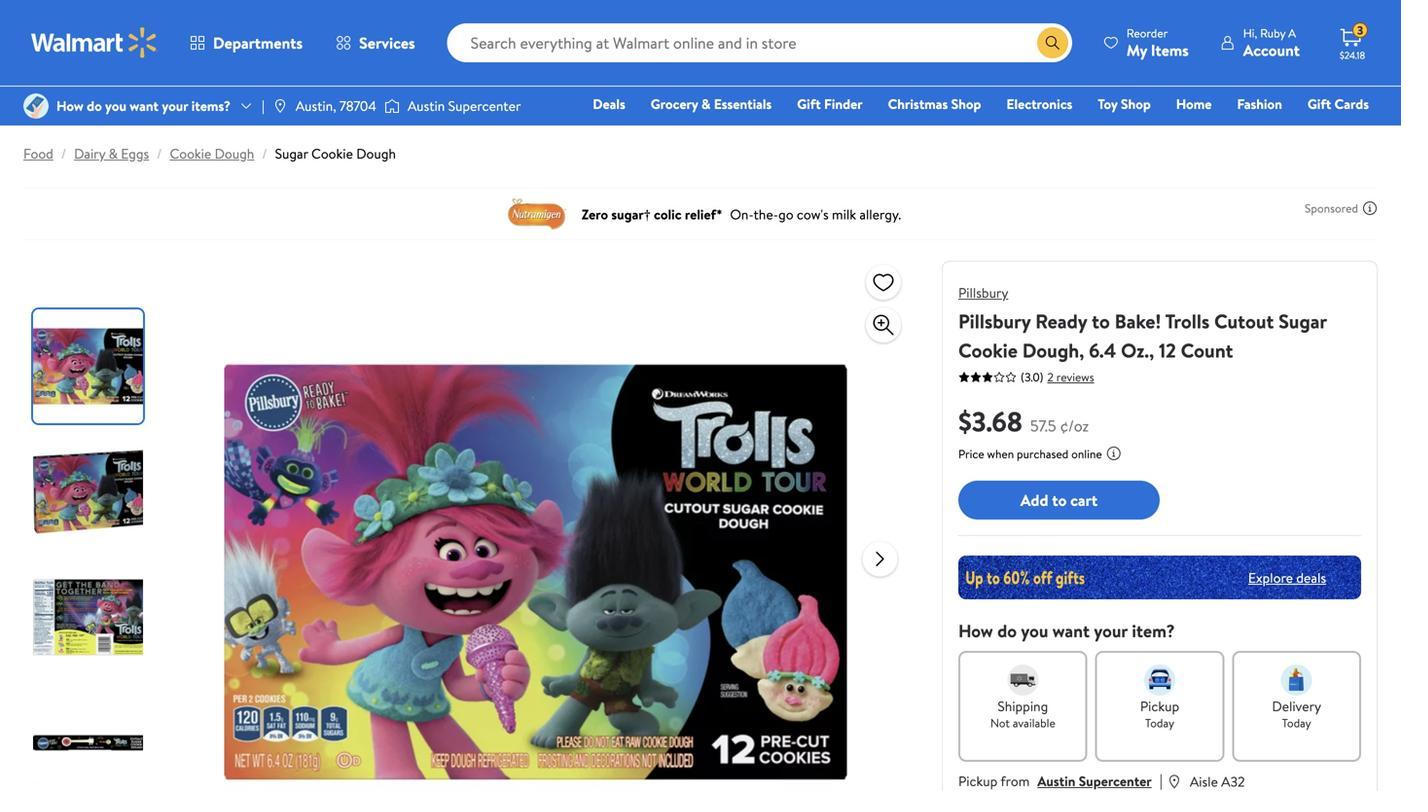 Task type: locate. For each thing, give the bounding box(es) containing it.
your
[[162, 96, 188, 115], [1095, 619, 1128, 644]]

food
[[23, 144, 53, 163]]

do up the dairy on the top of the page
[[87, 96, 102, 115]]

1 vertical spatial sugar
[[1279, 308, 1328, 335]]

want left item?
[[1053, 619, 1090, 644]]

a
[[1289, 25, 1297, 41]]

0 vertical spatial want
[[130, 96, 159, 115]]

deals
[[593, 94, 626, 113]]

sugar cookie dough link
[[275, 144, 396, 163]]

/ down |
[[262, 144, 267, 163]]

dairy
[[74, 144, 105, 163]]

how up the dairy on the top of the page
[[56, 96, 84, 115]]

0 vertical spatial to
[[1092, 308, 1111, 335]]

gift left finder on the right top of the page
[[798, 94, 821, 113]]

search icon image
[[1045, 35, 1061, 51]]

austin,
[[296, 96, 336, 115]]

0 horizontal spatial your
[[162, 96, 188, 115]]

gift cards registry
[[1146, 94, 1370, 141]]

0 vertical spatial you
[[105, 96, 126, 115]]

your for item?
[[1095, 619, 1128, 644]]

1 today from the left
[[1146, 715, 1175, 732]]

1 vertical spatial do
[[998, 619, 1017, 644]]

 image for how do you want your items?
[[23, 93, 49, 119]]

 image up food
[[23, 93, 49, 119]]

1 horizontal spatial gift
[[1308, 94, 1332, 113]]

items
[[1152, 39, 1189, 61]]

1 vertical spatial you
[[1022, 619, 1049, 644]]

1 horizontal spatial today
[[1283, 715, 1312, 732]]

want up eggs
[[130, 96, 159, 115]]

 image
[[23, 93, 49, 119], [385, 96, 400, 116], [272, 98, 288, 114]]

&
[[702, 94, 711, 113], [109, 144, 118, 163]]

0 vertical spatial supercenter
[[448, 96, 521, 115]]

today for delivery
[[1283, 715, 1312, 732]]

0 vertical spatial pickup
[[1141, 697, 1180, 716]]

austin
[[408, 96, 445, 115], [1038, 772, 1076, 791]]

shop
[[952, 94, 982, 113], [1121, 94, 1151, 113]]

account
[[1244, 39, 1301, 61]]

gift cards link
[[1300, 93, 1379, 114]]

today for pickup
[[1146, 715, 1175, 732]]

today inside delivery today
[[1283, 715, 1312, 732]]

1 vertical spatial to
[[1053, 489, 1067, 511]]

78704
[[340, 96, 377, 115]]

how for how do you want your item?
[[959, 619, 994, 644]]

0 vertical spatial pillsbury
[[959, 283, 1009, 302]]

sugar
[[275, 144, 308, 163], [1279, 308, 1328, 335]]

0 vertical spatial your
[[162, 96, 188, 115]]

sugar down austin,
[[275, 144, 308, 163]]

do up intent image for shipping
[[998, 619, 1017, 644]]

0 vertical spatial how
[[56, 96, 84, 115]]

1 horizontal spatial you
[[1022, 619, 1049, 644]]

services button
[[319, 19, 432, 66]]

2 today from the left
[[1283, 715, 1312, 732]]

ad disclaimer and feedback image
[[1363, 201, 1379, 216]]

want for items?
[[130, 96, 159, 115]]

1 horizontal spatial shop
[[1121, 94, 1151, 113]]

delivery today
[[1273, 697, 1322, 732]]

to
[[1092, 308, 1111, 335], [1053, 489, 1067, 511]]

1 shop from the left
[[952, 94, 982, 113]]

today down intent image for pickup
[[1146, 715, 1175, 732]]

0 vertical spatial do
[[87, 96, 102, 115]]

sugar inside pillsbury pillsbury ready to bake! trolls cutout sugar cookie dough, 6.4 oz., 12 count
[[1279, 308, 1328, 335]]

sugar right cutout
[[1279, 308, 1328, 335]]

trolls
[[1166, 308, 1210, 335]]

austin right from
[[1038, 772, 1076, 791]]

1 horizontal spatial to
[[1092, 308, 1111, 335]]

your left items?
[[162, 96, 188, 115]]

to up 6.4
[[1092, 308, 1111, 335]]

1 horizontal spatial /
[[157, 144, 162, 163]]

how do you want your items?
[[56, 96, 231, 115]]

0 horizontal spatial pickup
[[959, 772, 998, 791]]

home link
[[1168, 93, 1221, 114]]

1 horizontal spatial want
[[1053, 619, 1090, 644]]

toy
[[1098, 94, 1118, 113]]

austin right 78704
[[408, 96, 445, 115]]

cookie down pillsbury link
[[959, 337, 1018, 364]]

do
[[87, 96, 102, 115], [998, 619, 1017, 644]]

electronics link
[[998, 93, 1082, 114]]

0 horizontal spatial dough
[[215, 144, 254, 163]]

0 horizontal spatial gift
[[798, 94, 821, 113]]

my
[[1127, 39, 1148, 61]]

0 horizontal spatial sugar
[[275, 144, 308, 163]]

one debit link
[[1212, 121, 1295, 142]]

 image right 78704
[[385, 96, 400, 116]]

pillsbury ready to bake! trolls cutout sugar cookie dough, 6.4 oz., 12 count - image 4 of 8 image
[[33, 686, 147, 791]]

1 vertical spatial pickup
[[959, 772, 998, 791]]

shop for christmas shop
[[952, 94, 982, 113]]

0 horizontal spatial do
[[87, 96, 102, 115]]

1 horizontal spatial pickup
[[1141, 697, 1180, 716]]

0 vertical spatial sugar
[[275, 144, 308, 163]]

(3.0) 2 reviews
[[1021, 369, 1095, 386]]

fashion
[[1238, 94, 1283, 113]]

0 horizontal spatial today
[[1146, 715, 1175, 732]]

2 horizontal spatial cookie
[[959, 337, 1018, 364]]

57.5
[[1031, 415, 1057, 437]]

grocery & essentials
[[651, 94, 772, 113]]

3 / from the left
[[262, 144, 267, 163]]

you up 'dairy & eggs' link
[[105, 96, 126, 115]]

¢/oz
[[1061, 415, 1090, 437]]

2 horizontal spatial /
[[262, 144, 267, 163]]

1 horizontal spatial &
[[702, 94, 711, 113]]

1 / from the left
[[61, 144, 66, 163]]

0 horizontal spatial supercenter
[[448, 96, 521, 115]]

austin supercenter
[[408, 96, 521, 115]]

austin, 78704
[[296, 96, 377, 115]]

1 vertical spatial want
[[1053, 619, 1090, 644]]

1 horizontal spatial dough
[[357, 144, 396, 163]]

pickup down intent image for pickup
[[1141, 697, 1180, 716]]

0 horizontal spatial shop
[[952, 94, 982, 113]]

0 vertical spatial austin
[[408, 96, 445, 115]]

0 horizontal spatial you
[[105, 96, 126, 115]]

supercenter
[[448, 96, 521, 115], [1079, 772, 1152, 791]]

today inside pickup today
[[1146, 715, 1175, 732]]

cookie down items?
[[170, 144, 212, 163]]

 image for austin, 78704
[[272, 98, 288, 114]]

1 gift from the left
[[798, 94, 821, 113]]

1 horizontal spatial  image
[[272, 98, 288, 114]]

1 vertical spatial pillsbury
[[959, 308, 1031, 335]]

today down intent image for delivery on the right
[[1283, 715, 1312, 732]]

hi,
[[1244, 25, 1258, 41]]

/ right the food link
[[61, 144, 66, 163]]

1 horizontal spatial do
[[998, 619, 1017, 644]]

1 pillsbury from the top
[[959, 283, 1009, 302]]

1 vertical spatial how
[[959, 619, 994, 644]]

0 vertical spatial &
[[702, 94, 711, 113]]

gift left cards at the right top of the page
[[1308, 94, 1332, 113]]

pickup left from
[[959, 772, 998, 791]]

0 horizontal spatial  image
[[23, 93, 49, 119]]

shop inside 'link'
[[1121, 94, 1151, 113]]

0 horizontal spatial &
[[109, 144, 118, 163]]

0 horizontal spatial want
[[130, 96, 159, 115]]

1 horizontal spatial how
[[959, 619, 994, 644]]

/ right eggs
[[157, 144, 162, 163]]

intent image for delivery image
[[1282, 665, 1313, 696]]

0 horizontal spatial /
[[61, 144, 66, 163]]

you up intent image for shipping
[[1022, 619, 1049, 644]]

from
[[1001, 772, 1030, 791]]

to left cart
[[1053, 489, 1067, 511]]

christmas
[[888, 94, 948, 113]]

0 horizontal spatial how
[[56, 96, 84, 115]]

2 horizontal spatial  image
[[385, 96, 400, 116]]

1 vertical spatial your
[[1095, 619, 1128, 644]]

shop right christmas
[[952, 94, 982, 113]]

how do you want your item?
[[959, 619, 1176, 644]]

pickup for from
[[959, 772, 998, 791]]

2 pillsbury from the top
[[959, 308, 1031, 335]]

0 horizontal spatial to
[[1053, 489, 1067, 511]]

do for how do you want your items?
[[87, 96, 102, 115]]

toy shop
[[1098, 94, 1151, 113]]

2 shop from the left
[[1121, 94, 1151, 113]]

want
[[130, 96, 159, 115], [1053, 619, 1090, 644]]

shop right toy
[[1121, 94, 1151, 113]]

1 horizontal spatial sugar
[[1279, 308, 1328, 335]]

dough
[[215, 144, 254, 163], [357, 144, 396, 163]]

explore deals link
[[1241, 561, 1335, 595]]

/
[[61, 144, 66, 163], [157, 144, 162, 163], [262, 144, 267, 163]]

dough down 78704
[[357, 144, 396, 163]]

cookie down austin, 78704
[[312, 144, 353, 163]]

your left item?
[[1095, 619, 1128, 644]]

1 horizontal spatial your
[[1095, 619, 1128, 644]]

2 gift from the left
[[1308, 94, 1332, 113]]

how up not
[[959, 619, 994, 644]]

grocery & essentials link
[[642, 93, 781, 114]]

|
[[262, 96, 265, 115]]

how
[[56, 96, 84, 115], [959, 619, 994, 644]]

dough down items?
[[215, 144, 254, 163]]

& left eggs
[[109, 144, 118, 163]]

pickup today
[[1141, 697, 1180, 732]]

1 horizontal spatial austin
[[1038, 772, 1076, 791]]

1 vertical spatial supercenter
[[1079, 772, 1152, 791]]

gift inside gift cards registry
[[1308, 94, 1332, 113]]

0 horizontal spatial austin
[[408, 96, 445, 115]]

cards
[[1335, 94, 1370, 113]]

 image right |
[[272, 98, 288, 114]]

pickup
[[1141, 697, 1180, 716], [959, 772, 998, 791]]

pillsbury ready to bake! trolls cutout sugar cookie dough, 6.4 oz., 12 count - image 1 of 8 image
[[33, 310, 147, 423]]

& right the grocery
[[702, 94, 711, 113]]

gift
[[798, 94, 821, 113], [1308, 94, 1332, 113]]

shop for toy shop
[[1121, 94, 1151, 113]]



Task type: describe. For each thing, give the bounding box(es) containing it.
ready
[[1036, 308, 1088, 335]]

want for item?
[[1053, 619, 1090, 644]]

eggs
[[121, 144, 149, 163]]

shipping
[[998, 697, 1049, 716]]

2 / from the left
[[157, 144, 162, 163]]

1 horizontal spatial supercenter
[[1079, 772, 1152, 791]]

ruby
[[1261, 25, 1286, 41]]

1 horizontal spatial cookie
[[312, 144, 353, 163]]

cutout
[[1215, 308, 1275, 335]]

intent image for pickup image
[[1145, 665, 1176, 696]]

departments
[[213, 32, 303, 54]]

your for items?
[[162, 96, 188, 115]]

 image for austin supercenter
[[385, 96, 400, 116]]

reviews
[[1057, 369, 1095, 386]]

add to favorites list, pillsbury ready to bake! trolls cutout sugar cookie dough, 6.4 oz., 12 count image
[[872, 270, 896, 294]]

you for how do you want your items?
[[105, 96, 126, 115]]

one
[[1221, 122, 1250, 141]]

registry
[[1146, 122, 1195, 141]]

delivery
[[1273, 697, 1322, 716]]

essentials
[[714, 94, 772, 113]]

shipping not available
[[991, 697, 1056, 732]]

items?
[[191, 96, 231, 115]]

2 dough from the left
[[357, 144, 396, 163]]

add
[[1021, 489, 1049, 511]]

0 horizontal spatial cookie
[[170, 144, 212, 163]]

fashion link
[[1229, 93, 1292, 114]]

christmas shop
[[888, 94, 982, 113]]

cart
[[1071, 489, 1098, 511]]

online
[[1072, 446, 1103, 462]]

explore deals
[[1249, 568, 1327, 587]]

pillsbury ready to bake! trolls cutout sugar cookie dough, 6.4 oz., 12 count image
[[224, 261, 847, 791]]

available
[[1013, 715, 1056, 732]]

zoom image modal image
[[872, 313, 896, 337]]

2 reviews link
[[1044, 369, 1095, 386]]

add to cart button
[[959, 481, 1160, 520]]

deals link
[[584, 93, 635, 114]]

purchased
[[1017, 446, 1069, 462]]

3
[[1358, 22, 1364, 39]]

gift finder link
[[789, 93, 872, 114]]

price
[[959, 446, 985, 462]]

reorder my items
[[1127, 25, 1189, 61]]

how for how do you want your items?
[[56, 96, 84, 115]]

walmart+ link
[[1303, 121, 1379, 142]]

food / dairy & eggs / cookie dough / sugar cookie dough
[[23, 144, 396, 163]]

dough,
[[1023, 337, 1085, 364]]

do for how do you want your item?
[[998, 619, 1017, 644]]

food link
[[23, 144, 53, 163]]

12
[[1160, 337, 1177, 364]]

2
[[1048, 369, 1054, 386]]

oz.,
[[1122, 337, 1155, 364]]

1 dough from the left
[[215, 144, 254, 163]]

up to sixty percent off deals. shop now. image
[[959, 556, 1362, 600]]

Search search field
[[447, 23, 1073, 62]]

Walmart Site-Wide search field
[[447, 23, 1073, 62]]

deals
[[1297, 568, 1327, 587]]

pillsbury ready to bake! trolls cutout sugar cookie dough, 6.4 oz., 12 count - image 3 of 8 image
[[33, 561, 147, 675]]

hi, ruby a account
[[1244, 25, 1301, 61]]

dairy & eggs link
[[74, 144, 149, 163]]

registry link
[[1137, 121, 1204, 142]]

$3.68 57.5 ¢/oz
[[959, 403, 1090, 441]]

christmas shop link
[[880, 93, 990, 114]]

debit
[[1253, 122, 1286, 141]]

one debit
[[1221, 122, 1286, 141]]

& inside grocery & essentials link
[[702, 94, 711, 113]]

you for how do you want your item?
[[1022, 619, 1049, 644]]

pillsbury ready to bake! trolls cutout sugar cookie dough, 6.4 oz., 12 count - image 2 of 8 image
[[33, 435, 147, 549]]

count
[[1181, 337, 1234, 364]]

gift for finder
[[798, 94, 821, 113]]

to inside button
[[1053, 489, 1067, 511]]

reorder
[[1127, 25, 1169, 41]]

walmart+
[[1312, 122, 1370, 141]]

electronics
[[1007, 94, 1073, 113]]

explore
[[1249, 568, 1294, 587]]

services
[[359, 32, 415, 54]]

austin supercenter button
[[1038, 772, 1152, 791]]

sponsored
[[1306, 200, 1359, 217]]

6.4
[[1090, 337, 1117, 364]]

pickup from austin supercenter
[[959, 772, 1152, 791]]

$3.68
[[959, 403, 1023, 441]]

gift finder
[[798, 94, 863, 113]]

cookie dough link
[[170, 144, 254, 163]]

home
[[1177, 94, 1212, 113]]

next media item image
[[869, 548, 892, 571]]

legal information image
[[1107, 446, 1122, 461]]

toy shop link
[[1090, 93, 1160, 114]]

when
[[988, 446, 1015, 462]]

walmart image
[[31, 27, 158, 58]]

bake!
[[1115, 308, 1162, 335]]

cookie inside pillsbury pillsbury ready to bake! trolls cutout sugar cookie dough, 6.4 oz., 12 count
[[959, 337, 1018, 364]]

add to cart
[[1021, 489, 1098, 511]]

grocery
[[651, 94, 699, 113]]

1 vertical spatial austin
[[1038, 772, 1076, 791]]

(3.0)
[[1021, 369, 1044, 386]]

price when purchased online
[[959, 446, 1103, 462]]

1 vertical spatial &
[[109, 144, 118, 163]]

item?
[[1133, 619, 1176, 644]]

finder
[[825, 94, 863, 113]]

pillsbury link
[[959, 283, 1009, 302]]

departments button
[[173, 19, 319, 66]]

pickup for today
[[1141, 697, 1180, 716]]

$24.18
[[1340, 49, 1366, 62]]

to inside pillsbury pillsbury ready to bake! trolls cutout sugar cookie dough, 6.4 oz., 12 count
[[1092, 308, 1111, 335]]

gift for cards
[[1308, 94, 1332, 113]]

intent image for shipping image
[[1008, 665, 1039, 696]]



Task type: vqa. For each thing, say whether or not it's contained in the screenshot.
the rightmost Want
yes



